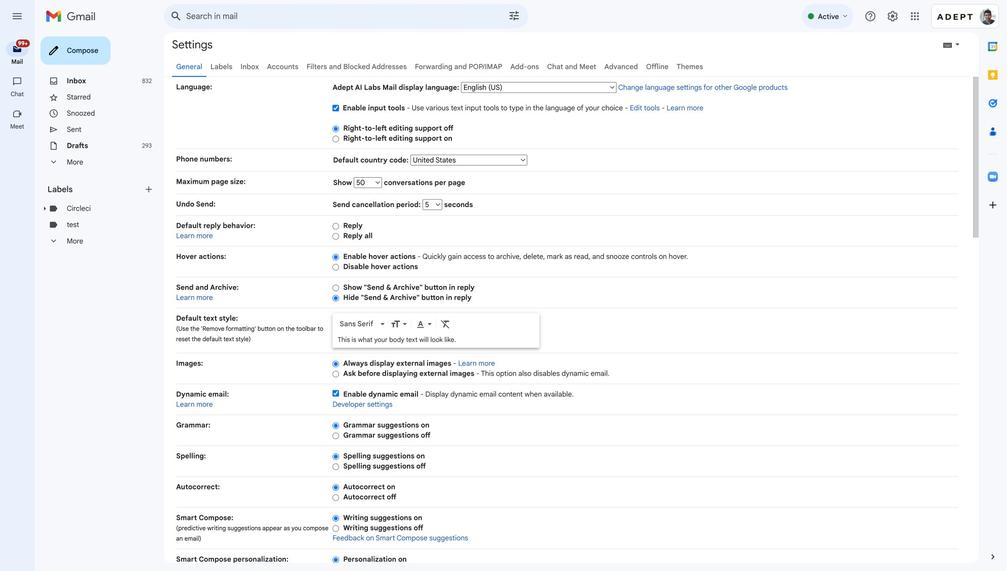 Task type: vqa. For each thing, say whether or not it's contained in the screenshot.
the Support icon
yes



Task type: locate. For each thing, give the bounding box(es) containing it.
search in mail image
[[167, 7, 185, 25]]

0 horizontal spatial tab list
[[164, 57, 971, 77]]

None checkbox
[[333, 103, 339, 113], [333, 390, 339, 397], [333, 103, 339, 113], [333, 390, 339, 397]]

formatting options toolbar
[[336, 314, 537, 333]]

tab list
[[979, 32, 1008, 535], [164, 57, 971, 77]]

advanced search options image
[[504, 6, 525, 26]]

None radio
[[333, 125, 339, 133], [333, 233, 339, 240], [333, 263, 339, 271], [333, 294, 339, 302], [333, 360, 339, 368], [333, 463, 339, 471], [333, 556, 339, 564], [333, 125, 339, 133], [333, 233, 339, 240], [333, 263, 339, 271], [333, 294, 339, 302], [333, 360, 339, 368], [333, 463, 339, 471], [333, 556, 339, 564]]

option
[[338, 319, 379, 329]]

support image
[[865, 10, 877, 22]]

navigation
[[0, 32, 35, 571]]

heading
[[0, 58, 34, 66], [0, 90, 34, 98], [0, 123, 34, 131], [48, 184, 144, 194]]

None radio
[[333, 135, 339, 143], [333, 222, 339, 230], [333, 253, 339, 261], [333, 284, 339, 292], [333, 370, 339, 378], [333, 422, 339, 430], [333, 432, 339, 440], [333, 453, 339, 460], [333, 484, 339, 491], [333, 494, 339, 501], [333, 515, 339, 522], [333, 525, 339, 532], [333, 135, 339, 143], [333, 222, 339, 230], [333, 253, 339, 261], [333, 284, 339, 292], [333, 370, 339, 378], [333, 422, 339, 430], [333, 432, 339, 440], [333, 453, 339, 460], [333, 484, 339, 491], [333, 494, 339, 501], [333, 515, 339, 522], [333, 525, 339, 532]]

option inside formatting options toolbar
[[338, 319, 379, 329]]



Task type: describe. For each thing, give the bounding box(es) containing it.
Search in mail text field
[[186, 11, 480, 21]]

Search in mail search field
[[164, 4, 529, 28]]

gmail image
[[46, 6, 101, 26]]

select input tool image
[[955, 41, 961, 48]]

main menu image
[[11, 10, 23, 22]]

remove formatting ‪(⌘\)‬ image
[[441, 319, 451, 329]]

settings image
[[887, 10, 899, 22]]

1 horizontal spatial tab list
[[979, 32, 1008, 535]]



